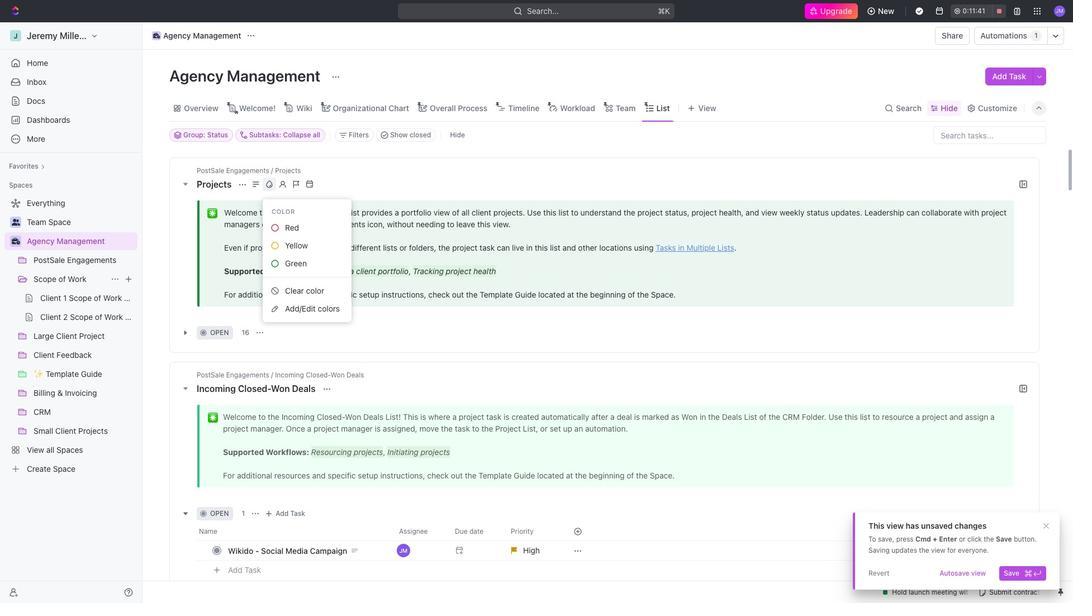 Task type: locate. For each thing, give the bounding box(es) containing it.
task for bottom add task button
[[245, 566, 261, 575]]

incoming
[[197, 384, 236, 394]]

save button
[[1000, 567, 1047, 581]]

1 vertical spatial view
[[931, 547, 946, 555]]

1 vertical spatial save
[[1004, 570, 1020, 578]]

0 horizontal spatial view
[[887, 522, 904, 531]]

1
[[1035, 31, 1038, 40], [242, 510, 245, 518]]

0 vertical spatial view
[[887, 522, 904, 531]]

1 vertical spatial add
[[276, 510, 289, 518]]

the right click
[[984, 536, 994, 544]]

1 horizontal spatial add task
[[276, 510, 305, 518]]

upgrade link
[[805, 3, 858, 19]]

hide right search
[[941, 103, 958, 113]]

1 up wikido
[[242, 510, 245, 518]]

open
[[210, 329, 229, 337], [210, 510, 229, 518]]

agency
[[163, 31, 191, 40], [169, 67, 224, 85], [27, 237, 55, 246]]

task up customize
[[1010, 72, 1027, 81]]

1 vertical spatial the
[[919, 547, 930, 555]]

2 horizontal spatial task
[[1010, 72, 1027, 81]]

2 vertical spatial management
[[57, 237, 105, 246]]

agency management inside "sidebar" navigation
[[27, 237, 105, 246]]

agency management link
[[149, 29, 244, 42], [27, 233, 135, 250]]

2 horizontal spatial add
[[993, 72, 1007, 81]]

add up "wikido - social media campaign"
[[276, 510, 289, 518]]

of
[[58, 275, 66, 284]]

add task button up "wikido - social media campaign"
[[262, 508, 310, 521]]

2 horizontal spatial add task
[[993, 72, 1027, 81]]

0 horizontal spatial task
[[245, 566, 261, 575]]

view for this
[[887, 522, 904, 531]]

0 vertical spatial the
[[984, 536, 994, 544]]

add/edit colors button
[[267, 300, 347, 318]]

clear color
[[285, 286, 324, 296]]

process
[[458, 103, 488, 113]]

add task button
[[986, 68, 1033, 86], [262, 508, 310, 521], [223, 564, 266, 578]]

overall process link
[[428, 100, 488, 116]]

2 open from the top
[[210, 510, 229, 518]]

this view has unsaved changes to save, press cmd + enter or click the save button. saving updates the view for everyone.
[[869, 522, 1037, 555]]

save left button.
[[996, 536, 1012, 544]]

0 vertical spatial save
[[996, 536, 1012, 544]]

share button
[[935, 27, 970, 45]]

customize button
[[964, 100, 1021, 116]]

add task down wikido
[[228, 566, 261, 575]]

1 horizontal spatial hide
[[941, 103, 958, 113]]

add task for add task button to the top
[[993, 72, 1027, 81]]

closed-
[[238, 384, 271, 394]]

business time image
[[11, 238, 20, 245]]

save
[[996, 536, 1012, 544], [1004, 570, 1020, 578]]

2 vertical spatial task
[[245, 566, 261, 575]]

2 vertical spatial view
[[972, 570, 986, 578]]

save down button.
[[1004, 570, 1020, 578]]

1 horizontal spatial task
[[290, 510, 305, 518]]

0 vertical spatial hide
[[941, 103, 958, 113]]

view inside button
[[972, 570, 986, 578]]

agency right business time image
[[163, 31, 191, 40]]

add task up customize
[[993, 72, 1027, 81]]

add up customize
[[993, 72, 1007, 81]]

agency management right business time image
[[163, 31, 241, 40]]

1 vertical spatial open
[[210, 510, 229, 518]]

add task up "wikido - social media campaign"
[[276, 510, 305, 518]]

projects
[[197, 179, 234, 190]]

task up media at the bottom left of the page
[[290, 510, 305, 518]]

automations
[[981, 31, 1028, 40]]

0 horizontal spatial hide
[[450, 131, 465, 139]]

agency management up of
[[27, 237, 105, 246]]

1 open from the top
[[210, 329, 229, 337]]

autosave
[[940, 570, 970, 578]]

0 vertical spatial add
[[993, 72, 1007, 81]]

0 horizontal spatial add task
[[228, 566, 261, 575]]

the
[[984, 536, 994, 544], [919, 547, 930, 555]]

0 vertical spatial 1
[[1035, 31, 1038, 40]]

1 vertical spatial agency management link
[[27, 233, 135, 250]]

clear
[[285, 286, 304, 296]]

business time image
[[153, 33, 160, 39]]

0 vertical spatial task
[[1010, 72, 1027, 81]]

1 horizontal spatial 1
[[1035, 31, 1038, 40]]

0 horizontal spatial the
[[919, 547, 930, 555]]

view down "everyone."
[[972, 570, 986, 578]]

0 vertical spatial add task button
[[986, 68, 1033, 86]]

red button
[[267, 219, 347, 237]]

organizational
[[333, 103, 387, 113]]

+
[[933, 536, 938, 544]]

open left 16 at the left of the page
[[210, 329, 229, 337]]

task down - at the left of page
[[245, 566, 261, 575]]

customize
[[978, 103, 1018, 113]]

home link
[[4, 54, 138, 72]]

save inside this view has unsaved changes to save, press cmd + enter or click the save button. saving updates the view for everyone.
[[996, 536, 1012, 544]]

1 right automations
[[1035, 31, 1038, 40]]

0 vertical spatial agency management link
[[149, 29, 244, 42]]

add task
[[993, 72, 1027, 81], [276, 510, 305, 518], [228, 566, 261, 575]]

agency up overview
[[169, 67, 224, 85]]

1 vertical spatial hide
[[450, 131, 465, 139]]

updates
[[892, 547, 917, 555]]

0 vertical spatial agency management
[[163, 31, 241, 40]]

1 vertical spatial management
[[227, 67, 321, 85]]

2 horizontal spatial view
[[972, 570, 986, 578]]

open for 1
[[210, 510, 229, 518]]

list link
[[654, 100, 670, 116]]

workload
[[560, 103, 595, 113]]

0 horizontal spatial add
[[228, 566, 243, 575]]

2 vertical spatial agency management
[[27, 237, 105, 246]]

revert
[[869, 570, 890, 578]]

2 vertical spatial agency
[[27, 237, 55, 246]]

deals
[[292, 384, 316, 394]]

2 vertical spatial add task
[[228, 566, 261, 575]]

spaces
[[9, 181, 33, 190]]

new
[[878, 6, 895, 16]]

hide inside hide button
[[450, 131, 465, 139]]

1 horizontal spatial the
[[984, 536, 994, 544]]

scope of work link
[[34, 271, 106, 289]]

add/edit
[[285, 304, 316, 314]]

colors
[[318, 304, 340, 314]]

add/edit colors
[[285, 304, 340, 314]]

management
[[193, 31, 241, 40], [227, 67, 321, 85], [57, 237, 105, 246]]

open up wikido
[[210, 510, 229, 518]]

tree
[[4, 195, 138, 479]]

color
[[306, 286, 324, 296]]

0 vertical spatial open
[[210, 329, 229, 337]]

1 horizontal spatial agency management link
[[149, 29, 244, 42]]

add task button up customize
[[986, 68, 1033, 86]]

0 vertical spatial management
[[193, 31, 241, 40]]

view down +
[[931, 547, 946, 555]]

wikido - social media campaign
[[228, 547, 347, 556]]

agency right business time icon
[[27, 237, 55, 246]]

social
[[261, 547, 284, 556]]

agency management up welcome! link
[[169, 67, 324, 85]]

the down cmd
[[919, 547, 930, 555]]

view
[[887, 522, 904, 531], [931, 547, 946, 555], [972, 570, 986, 578]]

hide down overall process link
[[450, 131, 465, 139]]

1 horizontal spatial view
[[931, 547, 946, 555]]

to
[[869, 536, 876, 544]]

task
[[1010, 72, 1027, 81], [290, 510, 305, 518], [245, 566, 261, 575]]

add task button down wikido
[[223, 564, 266, 578]]

add down wikido
[[228, 566, 243, 575]]

agency management
[[163, 31, 241, 40], [169, 67, 324, 85], [27, 237, 105, 246]]

0 vertical spatial add task
[[993, 72, 1027, 81]]

overview
[[184, 103, 219, 113]]

1 vertical spatial 1
[[242, 510, 245, 518]]

hide
[[941, 103, 958, 113], [450, 131, 465, 139]]

0:11:41
[[963, 7, 986, 15]]

save inside button
[[1004, 570, 1020, 578]]

tree containing agency management
[[4, 195, 138, 479]]

add
[[993, 72, 1007, 81], [276, 510, 289, 518], [228, 566, 243, 575]]

view up save,
[[887, 522, 904, 531]]

workload link
[[558, 100, 595, 116]]



Task type: vqa. For each thing, say whether or not it's contained in the screenshot.
the top exercitation
no



Task type: describe. For each thing, give the bounding box(es) containing it.
green button
[[267, 255, 347, 273]]

2 vertical spatial add
[[228, 566, 243, 575]]

overall
[[430, 103, 456, 113]]

task for add task button to the top
[[1010, 72, 1027, 81]]

0 vertical spatial agency
[[163, 31, 191, 40]]

Search tasks... text field
[[934, 127, 1046, 144]]

scope
[[34, 275, 56, 284]]

search
[[896, 103, 922, 113]]

changes
[[955, 522, 987, 531]]

upgrade
[[821, 6, 853, 16]]

click
[[968, 536, 982, 544]]

search...
[[528, 6, 559, 16]]

scope of work
[[34, 275, 87, 284]]

yellow
[[285, 241, 308, 250]]

2 vertical spatial add task button
[[223, 564, 266, 578]]

welcome! link
[[237, 100, 276, 116]]

inbox
[[27, 77, 46, 87]]

-
[[255, 547, 259, 556]]

organizational chart
[[333, 103, 409, 113]]

wiki
[[296, 103, 312, 113]]

autosave view button
[[935, 567, 991, 581]]

0 horizontal spatial 1
[[242, 510, 245, 518]]

media
[[286, 547, 308, 556]]

timeline
[[508, 103, 540, 113]]

wikido
[[228, 547, 253, 556]]

this
[[869, 522, 885, 531]]

⌘k
[[658, 6, 671, 16]]

green
[[285, 259, 307, 268]]

1 vertical spatial agency
[[169, 67, 224, 85]]

1 vertical spatial agency management
[[169, 67, 324, 85]]

hide button
[[446, 129, 470, 142]]

1 vertical spatial add task button
[[262, 508, 310, 521]]

red
[[285, 223, 299, 233]]

dashboards
[[27, 115, 70, 125]]

inbox link
[[4, 73, 138, 91]]

chart
[[389, 103, 409, 113]]

16
[[242, 329, 249, 337]]

yellow button
[[267, 237, 347, 255]]

agency inside "sidebar" navigation
[[27, 237, 55, 246]]

overview link
[[182, 100, 219, 116]]

list
[[657, 103, 670, 113]]

docs link
[[4, 92, 138, 110]]

wikido - social media campaign link
[[225, 543, 390, 559]]

or
[[959, 536, 966, 544]]

add task for bottom add task button
[[228, 566, 261, 575]]

team
[[616, 103, 636, 113]]

share
[[942, 31, 964, 40]]

1 vertical spatial add task
[[276, 510, 305, 518]]

clear color button
[[267, 282, 347, 300]]

new button
[[863, 2, 901, 20]]

team link
[[614, 100, 636, 116]]

favorites button
[[4, 160, 50, 173]]

1 horizontal spatial add
[[276, 510, 289, 518]]

unsaved
[[922, 522, 953, 531]]

organizational chart link
[[331, 100, 409, 116]]

campaign
[[310, 547, 347, 556]]

tree inside "sidebar" navigation
[[4, 195, 138, 479]]

hide inside hide dropdown button
[[941, 103, 958, 113]]

work
[[68, 275, 87, 284]]

cmd
[[916, 536, 931, 544]]

timeline link
[[506, 100, 540, 116]]

home
[[27, 58, 48, 68]]

favorites
[[9, 162, 38, 171]]

revert button
[[864, 567, 894, 581]]

button.
[[1014, 536, 1037, 544]]

save,
[[878, 536, 895, 544]]

open for 16
[[210, 329, 229, 337]]

autosave view
[[940, 570, 986, 578]]

hide button
[[928, 100, 962, 116]]

saving
[[869, 547, 890, 555]]

sidebar navigation
[[0, 22, 143, 604]]

wiki link
[[294, 100, 312, 116]]

dashboards link
[[4, 111, 138, 129]]

has
[[906, 522, 920, 531]]

press
[[897, 536, 914, 544]]

search button
[[882, 100, 925, 116]]

for
[[948, 547, 956, 555]]

docs
[[27, 96, 45, 106]]

color
[[272, 208, 295, 215]]

overall process
[[430, 103, 488, 113]]

0 horizontal spatial agency management link
[[27, 233, 135, 250]]

won
[[271, 384, 290, 394]]

0:11:41 button
[[951, 4, 1006, 18]]

welcome!
[[239, 103, 276, 113]]

1 vertical spatial task
[[290, 510, 305, 518]]

view for autosave
[[972, 570, 986, 578]]

enter
[[939, 536, 957, 544]]

management inside "sidebar" navigation
[[57, 237, 105, 246]]



